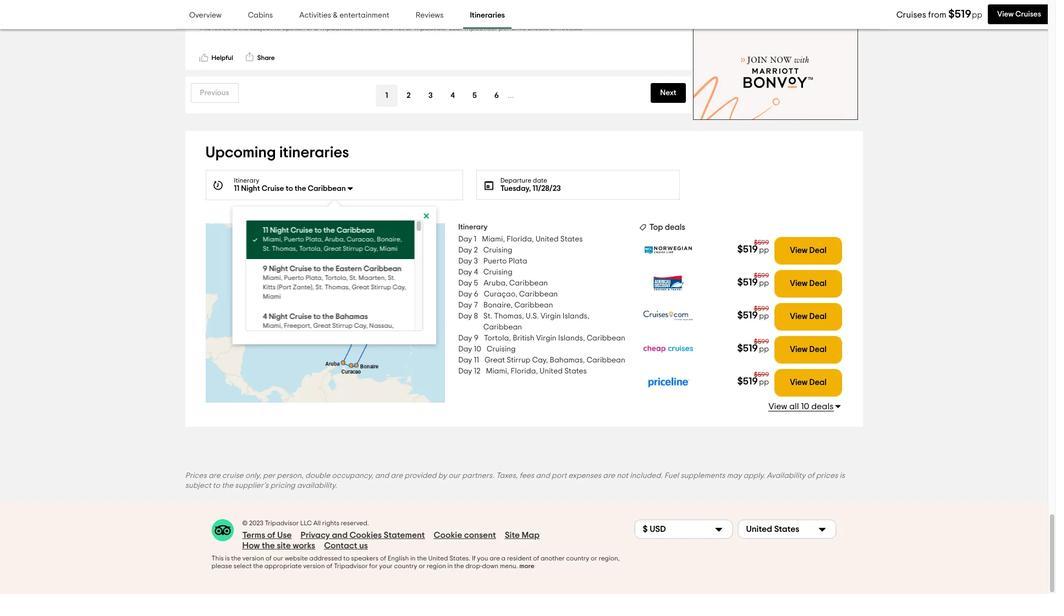 Task type: describe. For each thing, give the bounding box(es) containing it.
of down activities
[[306, 25, 312, 31]]

3 $599 $519 pp from the top
[[737, 305, 769, 321]]

llc.
[[449, 25, 462, 31]]

use
[[277, 531, 292, 539]]

availability.
[[297, 482, 337, 489]]

stirrup inside 11 night cruise to the caribbean miami, puerto plata, aruba, curacao, bonaire, st. thomas, tortola, great stirrup cay, miami
[[342, 245, 363, 252]]

united up region
[[428, 555, 448, 561]]

provided
[[404, 472, 436, 479]]

puerto inside 9 night cruise to the eastern caribbean miami, puerto plata, tortola, st. maarten, st. kitts (port zante), st. thomas, great stirrup cay, miami
[[284, 274, 304, 281]]

cruise for 11 night cruise to the caribbean miami, puerto plata, aruba, curacao, bonaire, st. thomas, tortola, great stirrup cay, miami
[[290, 226, 313, 234]]

to for 11 night cruise to the caribbean miami, puerto plata, aruba, curacao, bonaire, st. thomas, tortola, great stirrup cay, miami
[[314, 226, 322, 234]]

down
[[482, 563, 498, 569]]

cookie consent
[[434, 531, 496, 539]]

2 $599 from the top
[[754, 272, 769, 279]]

0 vertical spatial version
[[242, 555, 264, 561]]

cabins
[[248, 12, 273, 20]]

the up select
[[231, 555, 241, 561]]

great inside '4 night cruise to the bahamas miami, freeport, great stirrup cay, nassau, miami'
[[313, 322, 331, 329]]

if
[[472, 555, 476, 561]]

0 vertical spatial 6
[[494, 92, 499, 99]]

share
[[257, 54, 275, 61]]

pp inside cruises from $519 pp
[[972, 11, 982, 19]]

plata, inside 9 night cruise to the eastern caribbean miami, puerto plata, tortola, st. maarten, st. kitts (port zante), st. thomas, great stirrup cay, miami
[[305, 274, 323, 281]]

and right occupancy,
[[375, 472, 389, 479]]

$ usd
[[643, 525, 666, 534]]

3 $599 from the top
[[754, 305, 769, 312]]

5 $599 $519 pp from the top
[[737, 371, 769, 387]]

member
[[355, 25, 379, 31]]

4 $599 $519 pp from the top
[[737, 338, 769, 354]]

top
[[649, 223, 663, 231]]

appropriate
[[264, 563, 302, 569]]

4 link
[[442, 85, 464, 107]]

cookies
[[350, 531, 382, 539]]

the inside the site map how the site works
[[262, 541, 275, 550]]

itineraries
[[470, 12, 505, 20]]

0 vertical spatial 2
[[407, 92, 411, 99]]

contact
[[324, 541, 357, 550]]

3 link
[[420, 85, 442, 107]]

prices
[[185, 472, 207, 479]]

expenses
[[568, 472, 601, 479]]

5 inside itinerary day​​ 1 miami, florida, united states day​​ 2 cruising day​​ 3 puerto plata day​​ 4 cruising day​​ 5 aruba, caribbean day​​ 6 curaçao, caribbean day​​ 7 bonaire, caribbean day​​ 8 st. thomas, u.s. virgin islands, caribbean day​​ 9 tortola, british virgin islands, caribbean day​​ 10 cruising day​​ 11 great stirrup cay, bahamas, caribbean day​​ 12 miami, florida, united states
[[474, 279, 478, 287]]

checks
[[527, 25, 549, 31]]

pricing
[[270, 482, 295, 489]]

cruise
[[222, 472, 243, 479]]

this review is the subjective opinion of a tripadvisor member and not of tripadvisor llc. tripadvisor performs checks on reviews.
[[198, 25, 583, 31]]

cay, inside 11 night cruise to the caribbean miami, puerto plata, aruba, curacao, bonaire, st. thomas, tortola, great stirrup cay, miami
[[364, 245, 378, 252]]

1 vertical spatial virgin
[[536, 334, 556, 342]]

4 $599 from the top
[[754, 338, 769, 345]]

site map how the site works
[[242, 531, 540, 550]]

cruise for 9 night cruise to the eastern caribbean miami, puerto plata, tortola, st. maarten, st. kitts (port zante), st. thomas, great stirrup cay, miami
[[289, 265, 312, 273]]

miami, inside '4 night cruise to the bahamas miami, freeport, great stirrup cay, nassau, miami'
[[263, 322, 282, 329]]

2 cruises from the left
[[1015, 10, 1041, 18]]

nassau,
[[369, 322, 393, 329]]

itinerary day​​ 1 miami, florida, united states day​​ 2 cruising day​​ 3 puerto plata day​​ 4 cruising day​​ 5 aruba, caribbean day​​ 6 curaçao, caribbean day​​ 7 bonaire, caribbean day​​ 8 st. thomas, u.s. virgin islands, caribbean day​​ 9 tortola, british virgin islands, caribbean day​​ 10 cruising day​​ 11 great stirrup cay, bahamas, caribbean day​​ 12 miami, florida, united states
[[458, 223, 625, 375]]

9 night cruise to the eastern caribbean miami, puerto plata, tortola, st. maarten, st. kitts (port zante), st. thomas, great stirrup cay, miami
[[263, 265, 406, 300]]

11 day​​ from the top
[[458, 356, 472, 364]]

1 day​​ from the top
[[458, 235, 472, 243]]

are left cruise
[[208, 472, 220, 479]]

of right member
[[406, 25, 412, 31]]

of down addressed
[[326, 563, 332, 569]]

miami inside 11 night cruise to the caribbean miami, puerto plata, aruba, curacao, bonaire, st. thomas, tortola, great stirrup cay, miami
[[379, 245, 397, 252]]

curaçao,
[[484, 290, 517, 298]]

united states
[[746, 525, 799, 534]]

double
[[305, 472, 330, 479]]

drop-
[[465, 563, 482, 569]]

puerto inside 11 night cruise to the caribbean miami, puerto plata, aruba, curacao, bonaire, st. thomas, tortola, great stirrup cay, miami
[[284, 236, 304, 242]]

11 night cruise to the caribbean
[[234, 185, 346, 192]]

cruise for 4 night cruise to the bahamas miami, freeport, great stirrup cay, nassau, miami
[[289, 313, 312, 321]]

st. right maarten,
[[387, 274, 395, 281]]

eastern
[[335, 265, 362, 273]]

and right member
[[381, 25, 393, 31]]

the inside '4 night cruise to the bahamas miami, freeport, great stirrup cay, nassau, miami'
[[322, 313, 334, 321]]

thomas, inside itinerary day​​ 1 miami, florida, united states day​​ 2 cruising day​​ 3 puerto plata day​​ 4 cruising day​​ 5 aruba, caribbean day​​ 6 curaçao, caribbean day​​ 7 bonaire, caribbean day​​ 8 st. thomas, u.s. virgin islands, caribbean day​​ 9 tortola, british virgin islands, caribbean day​​ 10 cruising day​​ 11 great stirrup cay, bahamas, caribbean day​​ 12 miami, florida, united states
[[494, 312, 524, 320]]

the down 'itineraries'
[[295, 185, 306, 192]]

supplier's
[[235, 482, 269, 489]]

cabins link
[[241, 3, 280, 29]]

you
[[477, 555, 488, 561]]

resident
[[507, 555, 532, 561]]

miami inside 9 night cruise to the eastern caribbean miami, puerto plata, tortola, st. maarten, st. kitts (port zante), st. thomas, great stirrup cay, miami
[[263, 293, 281, 300]]

11/28/23
[[533, 185, 561, 192]]

5 deal from the top
[[809, 379, 827, 387]]

3 inside itinerary day​​ 1 miami, florida, united states day​​ 2 cruising day​​ 3 puerto plata day​​ 4 cruising day​​ 5 aruba, caribbean day​​ 6 curaçao, caribbean day​​ 7 bonaire, caribbean day​​ 8 st. thomas, u.s. virgin islands, caribbean day​​ 9 tortola, british virgin islands, caribbean day​​ 10 cruising day​​ 11 great stirrup cay, bahamas, caribbean day​​ 12 miami, florida, united states
[[474, 257, 478, 265]]

night for 4 night cruise to the bahamas miami, freeport, great stirrup cay, nassau, miami
[[269, 313, 287, 321]]

supplements
[[680, 472, 725, 479]]

9 inside itinerary day​​ 1 miami, florida, united states day​​ 2 cruising day​​ 3 puerto plata day​​ 4 cruising day​​ 5 aruba, caribbean day​​ 6 curaçao, caribbean day​​ 7 bonaire, caribbean day​​ 8 st. thomas, u.s. virgin islands, caribbean day​​ 9 tortola, british virgin islands, caribbean day​​ 10 cruising day​​ 11 great stirrup cay, bahamas, caribbean day​​ 12 miami, florida, united states
[[474, 334, 478, 342]]

reviews.
[[559, 25, 583, 31]]

plata, inside 11 night cruise to the caribbean miami, puerto plata, aruba, curacao, bonaire, st. thomas, tortola, great stirrup cay, miami
[[305, 236, 323, 242]]

12 day​​ from the top
[[458, 367, 472, 375]]

bonaire, inside itinerary day​​ 1 miami, florida, united states day​​ 2 cruising day​​ 3 puerto plata day​​ 4 cruising day​​ 5 aruba, caribbean day​​ 6 curaçao, caribbean day​​ 7 bonaire, caribbean day​​ 8 st. thomas, u.s. virgin islands, caribbean day​​ 9 tortola, british virgin islands, caribbean day​​ 10 cruising day​​ 11 great stirrup cay, bahamas, caribbean day​​ 12 miami, florida, united states
[[483, 301, 513, 309]]

to for 4 night cruise to the bahamas miami, freeport, great stirrup cay, nassau, miami
[[313, 313, 320, 321]]

view all 10 deals
[[768, 402, 834, 411]]

3 inside "link"
[[429, 92, 433, 99]]

tuesday,
[[500, 185, 531, 192]]

activities & entertainment
[[299, 12, 389, 20]]

7
[[474, 301, 478, 309]]

$
[[643, 525, 648, 534]]

4 night cruise to the bahamas miami, freeport, great stirrup cay, nassau, miami
[[263, 313, 393, 338]]

cookie
[[434, 531, 462, 539]]

2 day​​ from the top
[[458, 246, 472, 254]]

to down the contact us "link"
[[343, 555, 350, 561]]

stirrup inside '4 night cruise to the bahamas miami, freeport, great stirrup cay, nassau, miami'
[[332, 322, 352, 329]]

6 day​​ from the top
[[458, 290, 472, 298]]

st. right zante),
[[315, 284, 323, 290]]

the inside 9 night cruise to the eastern caribbean miami, puerto plata, tortola, st. maarten, st. kitts (port zante), st. thomas, great stirrup cay, miami
[[322, 265, 334, 273]]

caribbean inside 9 night cruise to the eastern caribbean miami, puerto plata, tortola, st. maarten, st. kitts (port zante), st. thomas, great stirrup cay, miami
[[363, 265, 401, 273]]

and right fees
[[536, 472, 550, 479]]

st. thomas, u.s. virgin islands, caribbean link
[[483, 311, 626, 333]]

view cruises
[[997, 10, 1041, 18]]

reserved.
[[341, 520, 369, 526]]

partners.
[[462, 472, 494, 479]]

…
[[508, 91, 514, 99]]

is inside prices are cruise only, per person, double occupancy, and are provided by our partners. taxes, fees and port expenses are not included. fuel supplements may apply. availability of prices is subject to the supplier's pricing availability.
[[840, 472, 845, 479]]

bonaire, caribbean link
[[483, 300, 553, 311]]

contact us link
[[324, 541, 368, 551]]

of down how the site works link
[[266, 555, 272, 561]]

consent
[[464, 531, 496, 539]]

freeport,
[[284, 322, 312, 329]]

10 day​​ from the top
[[458, 345, 472, 353]]

11 inside itinerary day​​ 1 miami, florida, united states day​​ 2 cruising day​​ 3 puerto plata day​​ 4 cruising day​​ 5 aruba, caribbean day​​ 6 curaçao, caribbean day​​ 7 bonaire, caribbean day​​ 8 st. thomas, u.s. virgin islands, caribbean day​​ 9 tortola, british virgin islands, caribbean day​​ 10 cruising day​​ 11 great stirrup cay, bahamas, caribbean day​​ 12 miami, florida, united states
[[474, 356, 479, 364]]

6 inside itinerary day​​ 1 miami, florida, united states day​​ 2 cruising day​​ 3 puerto plata day​​ 4 cruising day​​ 5 aruba, caribbean day​​ 6 curaçao, caribbean day​​ 7 bonaire, caribbean day​​ 8 st. thomas, u.s. virgin islands, caribbean day​​ 9 tortola, british virgin islands, caribbean day​​ 10 cruising day​​ 11 great stirrup cay, bahamas, caribbean day​​ 12 miami, florida, united states
[[474, 290, 478, 298]]

1 $599 from the top
[[754, 239, 769, 246]]

1 vertical spatial or
[[419, 563, 425, 569]]

and inside the privacy and cookies statement link
[[332, 531, 348, 539]]

1 $599 $519 pp from the top
[[737, 239, 769, 255]]

tortola, inside 11 night cruise to the caribbean miami, puerto plata, aruba, curacao, bonaire, st. thomas, tortola, great stirrup cay, miami
[[299, 245, 322, 252]]

4 for 4
[[450, 92, 455, 99]]

the down cabins
[[239, 25, 248, 31]]

prices
[[816, 472, 838, 479]]

.
[[469, 555, 470, 561]]

caribbean inside 11 night cruise to the caribbean miami, puerto plata, aruba, curacao, bonaire, st. thomas, tortola, great stirrup cay, miami
[[336, 226, 374, 234]]

st. inside itinerary day​​ 1 miami, florida, united states day​​ 2 cruising day​​ 3 puerto plata day​​ 4 cruising day​​ 5 aruba, caribbean day​​ 6 curaçao, caribbean day​​ 7 bonaire, caribbean day​​ 8 st. thomas, u.s. virgin islands, caribbean day​​ 9 tortola, british virgin islands, caribbean day​​ 10 cruising day​​ 11 great stirrup cay, bahamas, caribbean day​​ 12 miami, florida, united states
[[483, 312, 492, 320]]

how
[[242, 541, 260, 550]]

of up how the site works link
[[267, 531, 275, 539]]

helpful
[[211, 54, 233, 61]]

performs
[[499, 25, 526, 31]]

1 horizontal spatial or
[[591, 555, 597, 561]]

site map link
[[505, 530, 540, 541]]

0 vertical spatial is
[[233, 25, 237, 31]]

overview link
[[183, 3, 228, 29]]

menu.
[[500, 563, 518, 569]]

included.
[[630, 472, 663, 479]]

on
[[550, 25, 558, 31]]

great inside itinerary day​​ 1 miami, florida, united states day​​ 2 cruising day​​ 3 puerto plata day​​ 4 cruising day​​ 5 aruba, caribbean day​​ 6 curaçao, caribbean day​​ 7 bonaire, caribbean day​​ 8 st. thomas, u.s. virgin islands, caribbean day​​ 9 tortola, british virgin islands, caribbean day​​ 10 cruising day​​ 11 great stirrup cay, bahamas, caribbean day​​ 12 miami, florida, united states
[[485, 356, 505, 364]]

0 vertical spatial islands,
[[563, 312, 589, 320]]

zante),
[[293, 284, 314, 290]]

0 vertical spatial 5
[[472, 92, 477, 99]]

0 horizontal spatial in
[[410, 555, 416, 561]]

statement
[[384, 531, 425, 539]]

8
[[474, 312, 478, 320]]

1 horizontal spatial 10
[[801, 402, 809, 411]]

a inside . if you are a resident of another country or region, please select the appropriate version of tripadvisor for your country or region in the drop-down menu.
[[501, 555, 506, 561]]

cookie consent button
[[434, 530, 496, 541]]

tripadvisor down reviews
[[413, 25, 447, 31]]

bahamas
[[335, 313, 368, 321]]

0 horizontal spatial our
[[273, 555, 283, 561]]

speakers
[[351, 555, 379, 561]]

availability
[[767, 472, 805, 479]]

tripadvisor up use on the left of page
[[265, 520, 299, 526]]

of up your
[[380, 555, 386, 561]]

5 $599 from the top
[[754, 371, 769, 378]]

prices are cruise only, per person, double occupancy, and are provided by our partners. taxes, fees and port expenses are not included. fuel supplements may apply. availability of prices is subject to the supplier's pricing availability.
[[185, 472, 845, 489]]

british
[[513, 334, 534, 342]]

are right expenses
[[603, 472, 615, 479]]

are left provided
[[391, 472, 403, 479]]

the map for this itinerary is not available at this time. image
[[205, 223, 445, 403]]

cay, inside 9 night cruise to the eastern caribbean miami, puerto plata, tortola, st. maarten, st. kitts (port zante), st. thomas, great stirrup cay, miami
[[392, 284, 406, 290]]

the inside 11 night cruise to the caribbean miami, puerto plata, aruba, curacao, bonaire, st. thomas, tortola, great stirrup cay, miami
[[323, 226, 335, 234]]

llc
[[300, 520, 312, 526]]

upcoming
[[205, 145, 276, 160]]

contact us
[[324, 541, 368, 550]]

aruba, inside itinerary day​​ 1 miami, florida, united states day​​ 2 cruising day​​ 3 puerto plata day​​ 4 cruising day​​ 5 aruba, caribbean day​​ 6 curaçao, caribbean day​​ 7 bonaire, caribbean day​​ 8 st. thomas, u.s. virgin islands, caribbean day​​ 9 tortola, british virgin islands, caribbean day​​ 10 cruising day​​ 11 great stirrup cay, bahamas, caribbean day​​ 12 miami, florida, united states
[[484, 279, 508, 287]]

apply.
[[743, 472, 765, 479]]



Task type: vqa. For each thing, say whether or not it's contained in the screenshot.


Task type: locate. For each thing, give the bounding box(es) containing it.
11 for 11 night cruise to the caribbean miami, puerto plata, aruba, curacao, bonaire, st. thomas, tortola, great stirrup cay, miami
[[263, 226, 268, 234]]

a down activities
[[314, 25, 318, 31]]

cruise down 'upcoming itineraries'
[[262, 185, 284, 192]]

fuel
[[664, 472, 679, 479]]

0 vertical spatial 3
[[429, 92, 433, 99]]

0 vertical spatial or
[[591, 555, 597, 561]]

this up please
[[211, 555, 224, 561]]

1 horizontal spatial thomas,
[[324, 284, 350, 290]]

view deal
[[790, 247, 827, 255], [790, 280, 827, 288], [790, 313, 827, 321], [790, 346, 827, 354], [790, 379, 827, 387]]

miami, florida, united states link for 1
[[482, 234, 583, 245]]

united states button
[[737, 519, 836, 539]]

cay, down bahamas
[[354, 322, 367, 329]]

5 left 6 link on the left top of the page
[[472, 92, 477, 99]]

is up please
[[225, 555, 230, 561]]

port
[[552, 472, 567, 479]]

2 vertical spatial tortola,
[[484, 334, 511, 342]]

not right member
[[394, 25, 404, 31]]

5 link
[[464, 85, 486, 107]]

1 vertical spatial our
[[273, 555, 283, 561]]

2 plata, from the top
[[305, 274, 323, 281]]

0 horizontal spatial 11
[[234, 185, 239, 192]]

tortola, down eastern
[[324, 274, 348, 281]]

1 horizontal spatial tortola,
[[324, 274, 348, 281]]

united down '11/28/23'
[[536, 235, 559, 243]]

4 down kitts
[[263, 313, 267, 321]]

is right the review
[[233, 25, 237, 31]]

cay,
[[364, 245, 378, 252], [392, 284, 406, 290], [354, 322, 367, 329], [532, 356, 548, 364]]

11 for 11 night cruise to the caribbean
[[234, 185, 239, 192]]

tortola, inside 9 night cruise to the eastern caribbean miami, puerto plata, tortola, st. maarten, st. kitts (port zante), st. thomas, great stirrup cay, miami
[[324, 274, 348, 281]]

plata, left curacao, in the top left of the page
[[305, 236, 323, 242]]

1 vertical spatial this
[[211, 555, 224, 561]]

2 vertical spatial thomas,
[[494, 312, 524, 320]]

the down cruise
[[222, 482, 233, 489]]

night for 11 night cruise to the caribbean miami, puerto plata, aruba, curacao, bonaire, st. thomas, tortola, great stirrup cay, miami
[[270, 226, 289, 234]]

deals right all
[[811, 402, 834, 411]]

11 down upcoming
[[234, 185, 239, 192]]

0 horizontal spatial version
[[242, 555, 264, 561]]

1 horizontal spatial our
[[448, 472, 460, 479]]

3 right 2 link
[[429, 92, 433, 99]]

0 horizontal spatial 6
[[474, 290, 478, 298]]

2 inside itinerary day​​ 1 miami, florida, united states day​​ 2 cruising day​​ 3 puerto plata day​​ 4 cruising day​​ 5 aruba, caribbean day​​ 6 curaçao, caribbean day​​ 7 bonaire, caribbean day​​ 8 st. thomas, u.s. virgin islands, caribbean day​​ 9 tortola, british virgin islands, caribbean day​​ 10 cruising day​​ 11 great stirrup cay, bahamas, caribbean day​​ 12 miami, florida, united states
[[474, 246, 478, 254]]

the right select
[[253, 563, 263, 569]]

1 horizontal spatial version
[[303, 563, 325, 569]]

2 vertical spatial 4
[[263, 313, 267, 321]]

$ usd button
[[634, 519, 733, 539]]

1 vertical spatial 9
[[474, 334, 478, 342]]

3 view deal from the top
[[790, 313, 827, 321]]

2 view deal from the top
[[790, 280, 827, 288]]

united down great stirrup cay, bahamas, caribbean link in the bottom of the page
[[540, 367, 563, 375]]

country down english
[[394, 563, 417, 569]]

2 vertical spatial cruising
[[487, 345, 516, 353]]

1 vertical spatial 3
[[474, 257, 478, 265]]

cruising down british
[[487, 345, 516, 353]]

st. down eastern
[[349, 274, 357, 281]]

4 day​​ from the top
[[458, 268, 472, 276]]

2 horizontal spatial is
[[840, 472, 845, 479]]

for
[[369, 563, 378, 569]]

0 vertical spatial miami
[[379, 245, 397, 252]]

thomas, inside 11 night cruise to the caribbean miami, puerto plata, aruba, curacao, bonaire, st. thomas, tortola, great stirrup cay, miami
[[272, 245, 297, 252]]

1 vertical spatial deals
[[811, 402, 834, 411]]

. if you are a resident of another country or region, please select the appropriate version of tripadvisor for your country or region in the drop-down menu.
[[211, 555, 620, 569]]

0 horizontal spatial deals
[[665, 223, 685, 231]]

0 vertical spatial not
[[394, 25, 404, 31]]

1 vertical spatial aruba,
[[484, 279, 508, 287]]

0 vertical spatial puerto
[[284, 236, 304, 242]]

cay, inside itinerary day​​ 1 miami, florida, united states day​​ 2 cruising day​​ 3 puerto plata day​​ 4 cruising day​​ 5 aruba, caribbean day​​ 6 curaçao, caribbean day​​ 7 bonaire, caribbean day​​ 8 st. thomas, u.s. virgin islands, caribbean day​​ 9 tortola, british virgin islands, caribbean day​​ 10 cruising day​​ 11 great stirrup cay, bahamas, caribbean day​​ 12 miami, florida, united states
[[532, 356, 548, 364]]

cruising up aruba, caribbean link
[[483, 268, 512, 276]]

privacy
[[301, 531, 330, 539]]

(port
[[277, 284, 291, 290]]

islands, up the bahamas,
[[558, 334, 585, 342]]

0 vertical spatial a
[[314, 25, 318, 31]]

1 horizontal spatial 1
[[474, 235, 476, 243]]

the left drop-
[[454, 563, 464, 569]]

7 day​​ from the top
[[458, 301, 472, 309]]

itinerary for itinerary day​​ 1 miami, florida, united states day​​ 2 cruising day​​ 3 puerto plata day​​ 4 cruising day​​ 5 aruba, caribbean day​​ 6 curaçao, caribbean day​​ 7 bonaire, caribbean day​​ 8 st. thomas, u.s. virgin islands, caribbean day​​ 9 tortola, british virgin islands, caribbean day​​ 10 cruising day​​ 11 great stirrup cay, bahamas, caribbean day​​ 12 miami, florida, united states
[[458, 223, 488, 231]]

activities
[[299, 12, 331, 20]]

1 vertical spatial tortola,
[[324, 274, 348, 281]]

a
[[314, 25, 318, 31], [501, 555, 506, 561]]

0 horizontal spatial aruba,
[[324, 236, 345, 242]]

9 day​​ from the top
[[458, 334, 472, 342]]

0 horizontal spatial 1
[[385, 92, 388, 99]]

8 day​​ from the top
[[458, 312, 472, 320]]

thomas, inside 9 night cruise to the eastern caribbean miami, puerto plata, tortola, st. maarten, st. kitts (port zante), st. thomas, great stirrup cay, miami
[[324, 284, 350, 290]]

1 horizontal spatial 3
[[474, 257, 478, 265]]

5 day​​ from the top
[[458, 279, 472, 287]]

united down apply.
[[746, 525, 772, 534]]

0 horizontal spatial this
[[198, 25, 211, 31]]

cay, down curacao, in the top left of the page
[[364, 245, 378, 252]]

cruising up plata
[[483, 246, 512, 254]]

0 horizontal spatial a
[[314, 25, 318, 31]]

1 vertical spatial miami
[[263, 293, 281, 300]]

cay, inside '4 night cruise to the bahamas miami, freeport, great stirrup cay, nassau, miami'
[[354, 322, 367, 329]]

to for 11 night cruise to the caribbean
[[286, 185, 293, 192]]

departure date tuesday, 11/28/23
[[500, 177, 561, 192]]

st. inside 11 night cruise to the caribbean miami, puerto plata, aruba, curacao, bonaire, st. thomas, tortola, great stirrup cay, miami
[[263, 245, 270, 252]]

0 vertical spatial 10
[[474, 345, 481, 353]]

5 view deal from the top
[[790, 379, 827, 387]]

cruise inside '4 night cruise to the bahamas miami, freeport, great stirrup cay, nassau, miami'
[[289, 313, 312, 321]]

rights
[[322, 520, 339, 526]]

2 horizontal spatial 11
[[474, 356, 479, 364]]

11
[[234, 185, 239, 192], [263, 226, 268, 234], [474, 356, 479, 364]]

1
[[385, 92, 388, 99], [474, 235, 476, 243]]

tortola, up zante),
[[299, 245, 322, 252]]

1 vertical spatial a
[[501, 555, 506, 561]]

usd
[[650, 525, 666, 534]]

3
[[429, 92, 433, 99], [474, 257, 478, 265]]

10 right all
[[801, 402, 809, 411]]

thomas, up (port
[[272, 245, 297, 252]]

to down 'upcoming itineraries'
[[286, 185, 293, 192]]

0 vertical spatial this
[[198, 25, 211, 31]]

0 vertical spatial cruising
[[483, 246, 512, 254]]

10
[[474, 345, 481, 353], [801, 402, 809, 411]]

1 horizontal spatial in
[[448, 563, 453, 569]]

miami,
[[482, 235, 505, 243], [263, 236, 282, 242], [263, 274, 282, 281], [263, 322, 282, 329], [486, 367, 509, 375]]

1 vertical spatial cruising
[[483, 268, 512, 276]]

cruise
[[262, 185, 284, 192], [290, 226, 313, 234], [289, 265, 312, 273], [289, 313, 312, 321]]

country right another
[[566, 555, 589, 561]]

thomas, down eastern
[[324, 284, 350, 290]]

site
[[505, 531, 520, 539]]

night for 11 night cruise to the caribbean
[[241, 185, 260, 192]]

addressed
[[309, 555, 342, 561]]

0 vertical spatial country
[[566, 555, 589, 561]]

1 vertical spatial 11
[[263, 226, 268, 234]]

in inside . if you are a resident of another country or region, please select the appropriate version of tripadvisor for your country or region in the drop-down menu.
[[448, 563, 453, 569]]

u.s.
[[526, 312, 539, 320]]

1 vertical spatial miami, florida, united states link
[[486, 366, 587, 377]]

stirrup down british
[[507, 356, 530, 364]]

region,
[[599, 555, 620, 561]]

deals
[[665, 223, 685, 231], [811, 402, 834, 411]]

may
[[727, 472, 742, 479]]

the up 9 night cruise to the eastern caribbean miami, puerto plata, tortola, st. maarten, st. kitts (port zante), st. thomas, great stirrup cay, miami
[[323, 226, 335, 234]]

virgin
[[540, 312, 561, 320], [536, 334, 556, 342]]

of inside prices are cruise only, per person, double occupancy, and are provided by our partners. taxes, fees and port expenses are not included. fuel supplements may apply. availability of prices is subject to the supplier's pricing availability.
[[807, 472, 814, 479]]

islands, up tortola, british virgin islands, caribbean link
[[563, 312, 589, 320]]

st. right the 8
[[483, 312, 492, 320]]

night inside '4 night cruise to the bahamas miami, freeport, great stirrup cay, nassau, miami'
[[269, 313, 287, 321]]

1 horizontal spatial 9
[[474, 334, 478, 342]]

miami, florida, united states link up plata
[[482, 234, 583, 245]]

1 horizontal spatial this
[[211, 555, 224, 561]]

night up freeport,
[[269, 313, 287, 321]]

of up 'more' button
[[533, 555, 539, 561]]

1 cruises from the left
[[896, 10, 926, 19]]

1 horizontal spatial 11
[[263, 226, 268, 234]]

tripadvisor inside . if you are a resident of another country or region, please select the appropriate version of tripadvisor for your country or region in the drop-down menu.
[[334, 563, 368, 569]]

florida, up plata
[[507, 235, 534, 243]]

to inside '4 night cruise to the bahamas miami, freeport, great stirrup cay, nassau, miami'
[[313, 313, 320, 321]]

country
[[566, 555, 589, 561], [394, 563, 417, 569]]

1 horizontal spatial cruises
[[1015, 10, 1041, 18]]

islands,
[[563, 312, 589, 320], [558, 334, 585, 342]]

0 horizontal spatial bonaire,
[[377, 236, 402, 242]]

version inside . if you are a resident of another country or region, please select the appropriate version of tripadvisor for your country or region in the drop-down menu.
[[303, 563, 325, 569]]

our right by
[[448, 472, 460, 479]]

of left prices in the bottom right of the page
[[807, 472, 814, 479]]

to inside 9 night cruise to the eastern caribbean miami, puerto plata, tortola, st. maarten, st. kitts (port zante), st. thomas, great stirrup cay, miami
[[313, 265, 321, 273]]

puerto
[[284, 236, 304, 242], [483, 257, 507, 265], [284, 274, 304, 281]]

4 for 4 night cruise to the bahamas miami, freeport, great stirrup cay, nassau, miami
[[263, 313, 267, 321]]

departure
[[500, 177, 531, 184]]

1 inside itinerary day​​ 1 miami, florida, united states day​​ 2 cruising day​​ 3 puerto plata day​​ 4 cruising day​​ 5 aruba, caribbean day​​ 6 curaçao, caribbean day​​ 7 bonaire, caribbean day​​ 8 st. thomas, u.s. virgin islands, caribbean day​​ 9 tortola, british virgin islands, caribbean day​​ 10 cruising day​​ 11 great stirrup cay, bahamas, caribbean day​​ 12 miami, florida, united states
[[474, 235, 476, 243]]

night down 11 night cruise to the caribbean
[[270, 226, 289, 234]]

this for this is the version of our website addressed to speakers of english in the united states
[[211, 555, 224, 561]]

more
[[519, 563, 534, 569]]

this down overview
[[198, 25, 211, 31]]

review
[[212, 25, 231, 31]]

and up contact
[[332, 531, 348, 539]]

2 vertical spatial is
[[225, 555, 230, 561]]

bonaire, right curacao, in the top left of the page
[[377, 236, 402, 242]]

the left bahamas
[[322, 313, 334, 321]]

1 horizontal spatial aruba,
[[484, 279, 508, 287]]

4 inside itinerary day​​ 1 miami, florida, united states day​​ 2 cruising day​​ 3 puerto plata day​​ 4 cruising day​​ 5 aruba, caribbean day​​ 6 curaçao, caribbean day​​ 7 bonaire, caribbean day​​ 8 st. thomas, u.s. virgin islands, caribbean day​​ 9 tortola, british virgin islands, caribbean day​​ 10 cruising day​​ 11 great stirrup cay, bahamas, caribbean day​​ 12 miami, florida, united states
[[474, 268, 478, 276]]

map
[[522, 531, 540, 539]]

us
[[359, 541, 368, 550]]

select
[[233, 563, 252, 569]]

6 up 7
[[474, 290, 478, 298]]

thomas, down bonaire, caribbean link
[[494, 312, 524, 320]]

1 vertical spatial version
[[303, 563, 325, 569]]

1 vertical spatial 5
[[474, 279, 478, 287]]

4 deal from the top
[[809, 346, 827, 354]]

stirrup down maarten,
[[370, 284, 391, 290]]

0 vertical spatial aruba,
[[324, 236, 345, 242]]

to inside 11 night cruise to the caribbean miami, puerto plata, aruba, curacao, bonaire, st. thomas, tortola, great stirrup cay, miami
[[314, 226, 322, 234]]

1 deal from the top
[[809, 247, 827, 255]]

another
[[541, 555, 565, 561]]

night for 9 night cruise to the eastern caribbean miami, puerto plata, tortola, st. maarten, st. kitts (port zante), st. thomas, great stirrup cay, miami
[[269, 265, 288, 273]]

4 view deal from the top
[[790, 346, 827, 354]]

night inside 11 night cruise to the caribbean miami, puerto plata, aruba, curacao, bonaire, st. thomas, tortola, great stirrup cay, miami
[[270, 226, 289, 234]]

0 vertical spatial bonaire,
[[377, 236, 402, 242]]

plata,
[[305, 236, 323, 242], [305, 274, 323, 281]]

2 horizontal spatial thomas,
[[494, 312, 524, 320]]

0 horizontal spatial 9
[[263, 265, 267, 273]]

0 vertical spatial 1
[[385, 92, 388, 99]]

to right subject
[[213, 482, 220, 489]]

cruise inside 9 night cruise to the eastern caribbean miami, puerto plata, tortola, st. maarten, st. kitts (port zante), st. thomas, great stirrup cay, miami
[[289, 265, 312, 273]]

0 horizontal spatial is
[[225, 555, 230, 561]]

0 horizontal spatial 3
[[429, 92, 433, 99]]

reviews link
[[409, 3, 450, 29]]

our up appropriate
[[273, 555, 283, 561]]

3 deal from the top
[[809, 313, 827, 321]]

maarten,
[[358, 274, 386, 281]]

of
[[306, 25, 312, 31], [406, 25, 412, 31], [807, 472, 814, 479], [267, 531, 275, 539], [266, 555, 272, 561], [380, 555, 386, 561], [533, 555, 539, 561], [326, 563, 332, 569]]

virgin right the u.s.
[[540, 312, 561, 320]]

top deals
[[649, 223, 685, 231]]

view
[[997, 10, 1014, 18], [790, 247, 808, 255], [790, 280, 808, 288], [790, 313, 808, 321], [790, 346, 808, 354], [790, 379, 808, 387], [768, 402, 787, 411]]

1 vertical spatial 2
[[474, 246, 478, 254]]

cruises inside cruises from $519 pp
[[896, 10, 926, 19]]

1 horizontal spatial country
[[566, 555, 589, 561]]

1 vertical spatial plata,
[[305, 274, 323, 281]]

bonaire, down curaçao,
[[483, 301, 513, 309]]

united
[[536, 235, 559, 243], [540, 367, 563, 375], [746, 525, 772, 534], [428, 555, 448, 561]]

the left eastern
[[322, 265, 334, 273]]

$599
[[754, 239, 769, 246], [754, 272, 769, 279], [754, 305, 769, 312], [754, 338, 769, 345], [754, 371, 769, 378]]

0 horizontal spatial country
[[394, 563, 417, 569]]

cruising
[[483, 246, 512, 254], [483, 268, 512, 276], [487, 345, 516, 353]]

1 plata, from the top
[[305, 236, 323, 242]]

taxes,
[[496, 472, 518, 479]]

0 vertical spatial 9
[[263, 265, 267, 273]]

this for this review is the subjective opinion of a tripadvisor member and not of tripadvisor llc. tripadvisor performs checks on reviews.
[[198, 25, 211, 31]]

1 vertical spatial 4
[[474, 268, 478, 276]]

not left "included."
[[617, 472, 628, 479]]

4 right 3 "link"
[[450, 92, 455, 99]]

tripadvisor down this is the version of our website addressed to speakers of english in the united states
[[334, 563, 368, 569]]

reviews
[[416, 12, 444, 20]]

11 inside 11 night cruise to the caribbean miami, puerto plata, aruba, curacao, bonaire, st. thomas, tortola, great stirrup cay, miami
[[263, 226, 268, 234]]

aruba, up curaçao,
[[484, 279, 508, 287]]

0 horizontal spatial itinerary
[[234, 177, 259, 184]]

miami, florida, united states link for 12
[[486, 366, 587, 377]]

curaçao, caribbean link
[[484, 289, 558, 300]]

miami inside '4 night cruise to the bahamas miami, freeport, great stirrup cay, nassau, miami'
[[263, 332, 281, 338]]

2 $599 $519 pp from the top
[[737, 272, 769, 288]]

2 deal from the top
[[809, 280, 827, 288]]

next
[[660, 89, 676, 97]]

itineraries link
[[463, 3, 512, 29]]

0 horizontal spatial not
[[394, 25, 404, 31]]

to inside prices are cruise only, per person, double occupancy, and are provided by our partners. taxes, fees and port expenses are not included. fuel supplements may apply. availability of prices is subject to the supplier's pricing availability.
[[213, 482, 220, 489]]

are inside . if you are a resident of another country or region, please select the appropriate version of tripadvisor for your country or region in the drop-down menu.
[[490, 555, 500, 561]]

1 vertical spatial puerto
[[483, 257, 507, 265]]

0 vertical spatial 11
[[234, 185, 239, 192]]

5 up 7
[[474, 279, 478, 287]]

0 vertical spatial virgin
[[540, 312, 561, 320]]

1 vertical spatial thomas,
[[324, 284, 350, 290]]

region
[[427, 563, 446, 569]]

to down 11 night cruise to the caribbean
[[314, 226, 322, 234]]

advertisement region
[[693, 0, 858, 120]]

1 horizontal spatial 6
[[494, 92, 499, 99]]

tortola, left british
[[484, 334, 511, 342]]

great inside 11 night cruise to the caribbean miami, puerto plata, aruba, curacao, bonaire, st. thomas, tortola, great stirrup cay, miami
[[323, 245, 341, 252]]

tortola,
[[299, 245, 322, 252], [324, 274, 348, 281], [484, 334, 511, 342]]

4 inside '4 night cruise to the bahamas miami, freeport, great stirrup cay, nassau, miami'
[[263, 313, 267, 321]]

florida, down great stirrup cay, bahamas, caribbean link in the bottom of the page
[[511, 367, 538, 375]]

stirrup inside itinerary day​​ 1 miami, florida, united states day​​ 2 cruising day​​ 3 puerto plata day​​ 4 cruising day​​ 5 aruba, caribbean day​​ 6 curaçao, caribbean day​​ 7 bonaire, caribbean day​​ 8 st. thomas, u.s. virgin islands, caribbean day​​ 9 tortola, british virgin islands, caribbean day​​ 10 cruising day​​ 11 great stirrup cay, bahamas, caribbean day​​ 12 miami, florida, united states
[[507, 356, 530, 364]]

cay, down tortola, british virgin islands, caribbean link
[[532, 356, 548, 364]]

kitts
[[263, 284, 275, 290]]

our inside prices are cruise only, per person, double occupancy, and are provided by our partners. taxes, fees and port expenses are not included. fuel supplements may apply. availability of prices is subject to the supplier's pricing availability.
[[448, 472, 460, 479]]

aruba, left curacao, in the top left of the page
[[324, 236, 345, 242]]

1 vertical spatial itinerary
[[458, 223, 488, 231]]

1 vertical spatial islands,
[[558, 334, 585, 342]]

0 vertical spatial 4
[[450, 92, 455, 99]]

0 vertical spatial florida,
[[507, 235, 534, 243]]

bonaire, inside 11 night cruise to the caribbean miami, puerto plata, aruba, curacao, bonaire, st. thomas, tortola, great stirrup cay, miami
[[377, 236, 402, 242]]

cruise for 11 night cruise to the caribbean
[[262, 185, 284, 192]]

day​​
[[458, 235, 472, 243], [458, 246, 472, 254], [458, 257, 472, 265], [458, 268, 472, 276], [458, 279, 472, 287], [458, 290, 472, 298], [458, 301, 472, 309], [458, 312, 472, 320], [458, 334, 472, 342], [458, 345, 472, 353], [458, 356, 472, 364], [458, 367, 472, 375]]

itinerary inside itinerary day​​ 1 miami, florida, united states day​​ 2 cruising day​​ 3 puerto plata day​​ 4 cruising day​​ 5 aruba, caribbean day​​ 6 curaçao, caribbean day​​ 7 bonaire, caribbean day​​ 8 st. thomas, u.s. virgin islands, caribbean day​​ 9 tortola, british virgin islands, caribbean day​​ 10 cruising day​​ 11 great stirrup cay, bahamas, caribbean day​​ 12 miami, florida, united states
[[458, 223, 488, 231]]

night up (port
[[269, 265, 288, 273]]

aruba, caribbean link
[[484, 278, 548, 289]]

puerto inside itinerary day​​ 1 miami, florida, united states day​​ 2 cruising day​​ 3 puerto plata day​​ 4 cruising day​​ 5 aruba, caribbean day​​ 6 curaçao, caribbean day​​ 7 bonaire, caribbean day​​ 8 st. thomas, u.s. virgin islands, caribbean day​​ 9 tortola, british virgin islands, caribbean day​​ 10 cruising day​​ 11 great stirrup cay, bahamas, caribbean day​​ 12 miami, florida, united states
[[483, 257, 507, 265]]

tortola, inside itinerary day​​ 1 miami, florida, united states day​​ 2 cruising day​​ 3 puerto plata day​​ 4 cruising day​​ 5 aruba, caribbean day​​ 6 curaçao, caribbean day​​ 7 bonaire, caribbean day​​ 8 st. thomas, u.s. virgin islands, caribbean day​​ 9 tortola, british virgin islands, caribbean day​​ 10 cruising day​​ 11 great stirrup cay, bahamas, caribbean day​​ 12 miami, florida, united states
[[484, 334, 511, 342]]

privacy and cookies statement link
[[301, 530, 425, 541]]

not inside prices are cruise only, per person, double occupancy, and are provided by our partners. taxes, fees and port expenses are not included. fuel supplements may apply. availability of prices is subject to the supplier's pricing availability.
[[617, 472, 628, 479]]

please
[[211, 563, 232, 569]]

deal
[[809, 247, 827, 255], [809, 280, 827, 288], [809, 313, 827, 321], [809, 346, 827, 354], [809, 379, 827, 387]]

tortola, british virgin islands, caribbean link
[[484, 333, 625, 344]]

2 vertical spatial 11
[[474, 356, 479, 364]]

entertainment
[[340, 12, 389, 20]]

is
[[233, 25, 237, 31], [840, 472, 845, 479], [225, 555, 230, 561]]

1 vertical spatial bonaire,
[[483, 301, 513, 309]]

0 horizontal spatial 2
[[407, 92, 411, 99]]

1 horizontal spatial bonaire,
[[483, 301, 513, 309]]

0 vertical spatial tortola,
[[299, 245, 322, 252]]

1 vertical spatial 1
[[474, 235, 476, 243]]

miami, florida, united states link down the bahamas,
[[486, 366, 587, 377]]

stirrup down curacao, in the top left of the page
[[342, 245, 363, 252]]

miami
[[379, 245, 397, 252], [263, 293, 281, 300], [263, 332, 281, 338]]

website
[[285, 555, 308, 561]]

1 vertical spatial 10
[[801, 402, 809, 411]]

9 inside 9 night cruise to the eastern caribbean miami, puerto plata, tortola, st. maarten, st. kitts (port zante), st. thomas, great stirrup cay, miami
[[263, 265, 267, 273]]

tripadvisor down itineraries
[[463, 25, 497, 31]]

night inside 9 night cruise to the eastern caribbean miami, puerto plata, tortola, st. maarten, st. kitts (port zante), st. thomas, great stirrup cay, miami
[[269, 265, 288, 273]]

11 up 12
[[474, 356, 479, 364]]

night down upcoming
[[241, 185, 260, 192]]

1 vertical spatial in
[[448, 563, 453, 569]]

0 vertical spatial our
[[448, 472, 460, 479]]

miami, inside 9 night cruise to the eastern caribbean miami, puerto plata, tortola, st. maarten, st. kitts (port zante), st. thomas, great stirrup cay, miami
[[263, 274, 282, 281]]

0 vertical spatial deals
[[665, 223, 685, 231]]

miami, inside 11 night cruise to the caribbean miami, puerto plata, aruba, curacao, bonaire, st. thomas, tortola, great stirrup cay, miami
[[263, 236, 282, 242]]

itinerary for itinerary
[[234, 177, 259, 184]]

states inside popup button
[[774, 525, 799, 534]]

9 down the 8
[[474, 334, 478, 342]]

1 vertical spatial florida,
[[511, 367, 538, 375]]

to for 9 night cruise to the eastern caribbean miami, puerto plata, tortola, st. maarten, st. kitts (port zante), st. thomas, great stirrup cay, miami
[[313, 265, 321, 273]]

1 view deal from the top
[[790, 247, 827, 255]]

united inside popup button
[[746, 525, 772, 534]]

st. up kitts
[[263, 245, 270, 252]]

1 vertical spatial country
[[394, 563, 417, 569]]

overview
[[189, 12, 221, 20]]

to up zante),
[[313, 265, 321, 273]]

1 horizontal spatial deals
[[811, 402, 834, 411]]

11 down 11 night cruise to the caribbean
[[263, 226, 268, 234]]

a up menu. at the bottom left of page
[[501, 555, 506, 561]]

aruba, inside 11 night cruise to the caribbean miami, puerto plata, aruba, curacao, bonaire, st. thomas, tortola, great stirrup cay, miami
[[324, 236, 345, 242]]

miami, florida, united states link
[[482, 234, 583, 245], [486, 366, 587, 377]]

curacao,
[[346, 236, 375, 242]]

or left region
[[419, 563, 425, 569]]

1 horizontal spatial 4
[[450, 92, 455, 99]]

1 horizontal spatial a
[[501, 555, 506, 561]]

0 vertical spatial miami, florida, united states link
[[482, 234, 583, 245]]

per
[[263, 472, 275, 479]]

tripadvisor down & at the left top of the page
[[319, 25, 353, 31]]

aruba,
[[324, 236, 345, 242], [484, 279, 508, 287]]

by
[[438, 472, 447, 479]]

1 vertical spatial 6
[[474, 290, 478, 298]]

the up region
[[417, 555, 427, 561]]

is right prices in the bottom right of the page
[[840, 472, 845, 479]]

2 vertical spatial miami
[[263, 332, 281, 338]]

opinion
[[282, 25, 305, 31]]

cruise inside 11 night cruise to the caribbean miami, puerto plata, aruba, curacao, bonaire, st. thomas, tortola, great stirrup cay, miami
[[290, 226, 313, 234]]

stirrup down bahamas
[[332, 322, 352, 329]]

3 day​​ from the top
[[458, 257, 472, 265]]

great inside 9 night cruise to the eastern caribbean miami, puerto plata, tortola, st. maarten, st. kitts (port zante), st. thomas, great stirrup cay, miami
[[351, 284, 369, 290]]

©
[[242, 520, 248, 526]]

10 inside itinerary day​​ 1 miami, florida, united states day​​ 2 cruising day​​ 3 puerto plata day​​ 4 cruising day​​ 5 aruba, caribbean day​​ 6 curaçao, caribbean day​​ 7 bonaire, caribbean day​​ 8 st. thomas, u.s. virgin islands, caribbean day​​ 9 tortola, british virgin islands, caribbean day​​ 10 cruising day​​ 11 great stirrup cay, bahamas, caribbean day​​ 12 miami, florida, united states
[[474, 345, 481, 353]]

10 up 12
[[474, 345, 481, 353]]

from
[[928, 10, 946, 19]]

stirrup inside 9 night cruise to the eastern caribbean miami, puerto plata, tortola, st. maarten, st. kitts (port zante), st. thomas, great stirrup cay, miami
[[370, 284, 391, 290]]

english
[[388, 555, 409, 561]]

6 left …
[[494, 92, 499, 99]]

the inside prices are cruise only, per person, double occupancy, and are provided by our partners. taxes, fees and port expenses are not included. fuel supplements may apply. availability of prices is subject to the supplier's pricing availability.
[[222, 482, 233, 489]]



